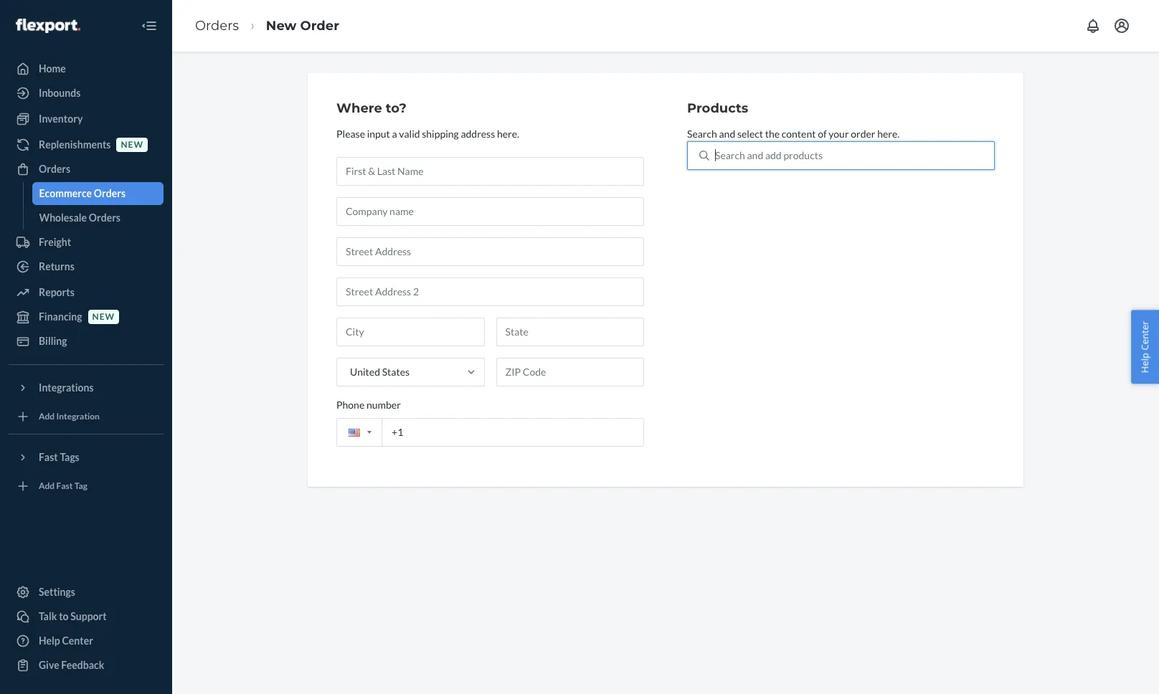 Task type: locate. For each thing, give the bounding box(es) containing it.
1 vertical spatial help
[[39, 635, 60, 647]]

your
[[829, 128, 849, 140]]

inventory link
[[9, 108, 164, 131]]

1 horizontal spatial and
[[747, 149, 764, 161]]

integrations button
[[9, 377, 164, 400]]

1 vertical spatial help center
[[39, 635, 93, 647]]

address
[[461, 128, 495, 140]]

1 horizontal spatial center
[[1139, 321, 1152, 351]]

united states: + 1 image
[[367, 431, 372, 434]]

0 vertical spatial and
[[719, 128, 736, 140]]

where
[[336, 100, 382, 116]]

1 horizontal spatial orders link
[[195, 18, 239, 33]]

search right search icon
[[715, 149, 745, 161]]

fast inside dropdown button
[[39, 451, 58, 463]]

here. right the order at the top of the page
[[878, 128, 900, 140]]

1 vertical spatial search
[[715, 149, 745, 161]]

0 vertical spatial help
[[1139, 353, 1152, 373]]

orders left new
[[195, 18, 239, 33]]

help center inside button
[[1139, 321, 1152, 373]]

1 vertical spatial and
[[747, 149, 764, 161]]

add
[[765, 149, 782, 161]]

here.
[[497, 128, 519, 140], [878, 128, 900, 140]]

2 here. from the left
[[878, 128, 900, 140]]

add inside add fast tag link
[[39, 481, 55, 492]]

search for search and select the content of your order here.
[[687, 128, 717, 140]]

give
[[39, 659, 59, 672]]

new
[[121, 139, 143, 150], [92, 312, 115, 322]]

0 horizontal spatial here.
[[497, 128, 519, 140]]

orders link
[[195, 18, 239, 33], [9, 158, 164, 181]]

add
[[39, 411, 55, 422], [39, 481, 55, 492]]

help inside help center button
[[1139, 353, 1152, 373]]

center inside help center button
[[1139, 321, 1152, 351]]

give feedback button
[[9, 654, 164, 677]]

orders link up ecommerce orders
[[9, 158, 164, 181]]

products
[[784, 149, 823, 161]]

0 horizontal spatial and
[[719, 128, 736, 140]]

and left select
[[719, 128, 736, 140]]

fast tags button
[[9, 446, 164, 469]]

1 horizontal spatial here.
[[878, 128, 900, 140]]

billing
[[39, 335, 67, 347]]

add down fast tags
[[39, 481, 55, 492]]

1 horizontal spatial help center
[[1139, 321, 1152, 373]]

0 vertical spatial orders link
[[195, 18, 239, 33]]

0 vertical spatial help center
[[1139, 321, 1152, 373]]

1 add from the top
[[39, 411, 55, 422]]

0 vertical spatial search
[[687, 128, 717, 140]]

breadcrumbs navigation
[[184, 5, 351, 47]]

and for select
[[719, 128, 736, 140]]

fast left tag
[[56, 481, 73, 492]]

orders link left new
[[195, 18, 239, 33]]

returns
[[39, 260, 74, 273]]

help center
[[1139, 321, 1152, 373], [39, 635, 93, 647]]

0 horizontal spatial new
[[92, 312, 115, 322]]

add inside add integration link
[[39, 411, 55, 422]]

the
[[765, 128, 780, 140]]

phone number
[[336, 399, 401, 411]]

here. right "address"
[[497, 128, 519, 140]]

new for financing
[[92, 312, 115, 322]]

add left integration
[[39, 411, 55, 422]]

new for replenishments
[[121, 139, 143, 150]]

1 horizontal spatial new
[[121, 139, 143, 150]]

search
[[687, 128, 717, 140], [715, 149, 745, 161]]

0 horizontal spatial orders link
[[9, 158, 164, 181]]

0 horizontal spatial center
[[62, 635, 93, 647]]

1 vertical spatial add
[[39, 481, 55, 492]]

Street Address 2 text field
[[336, 278, 644, 306]]

center
[[1139, 321, 1152, 351], [62, 635, 93, 647]]

new down reports link at the top of the page
[[92, 312, 115, 322]]

home link
[[9, 57, 164, 80]]

and
[[719, 128, 736, 140], [747, 149, 764, 161]]

where to?
[[336, 100, 407, 116]]

freight
[[39, 236, 71, 248]]

0 vertical spatial add
[[39, 411, 55, 422]]

orders up ecommerce
[[39, 163, 70, 175]]

inventory
[[39, 113, 83, 125]]

1 vertical spatial new
[[92, 312, 115, 322]]

reports link
[[9, 281, 164, 304]]

number
[[367, 399, 401, 411]]

help center link
[[9, 630, 164, 653]]

search and select the content of your order here.
[[687, 128, 900, 140]]

fast left tags on the bottom left
[[39, 451, 58, 463]]

Company name text field
[[336, 197, 644, 226]]

1 horizontal spatial help
[[1139, 353, 1152, 373]]

0 vertical spatial center
[[1139, 321, 1152, 351]]

help center button
[[1132, 310, 1159, 384]]

new down the "inventory" link
[[121, 139, 143, 150]]

and left add
[[747, 149, 764, 161]]

add fast tag link
[[9, 475, 164, 498]]

0 vertical spatial fast
[[39, 451, 58, 463]]

orders down ecommerce orders link
[[89, 212, 121, 224]]

search for search and add products
[[715, 149, 745, 161]]

ecommerce orders link
[[32, 182, 164, 205]]

please input a valid shipping address here.
[[336, 128, 519, 140]]

2 add from the top
[[39, 481, 55, 492]]

please
[[336, 128, 365, 140]]

0 horizontal spatial help center
[[39, 635, 93, 647]]

help
[[1139, 353, 1152, 373], [39, 635, 60, 647]]

orders
[[195, 18, 239, 33], [39, 163, 70, 175], [94, 187, 126, 199], [89, 212, 121, 224]]

to
[[59, 611, 69, 623]]

open account menu image
[[1114, 17, 1131, 34]]

financing
[[39, 311, 82, 323]]

open notifications image
[[1085, 17, 1102, 34]]

0 horizontal spatial help
[[39, 635, 60, 647]]

1 vertical spatial center
[[62, 635, 93, 647]]

search up search icon
[[687, 128, 717, 140]]

freight link
[[9, 231, 164, 254]]

0 vertical spatial new
[[121, 139, 143, 150]]

integrations
[[39, 382, 94, 394]]

ecommerce orders
[[39, 187, 126, 199]]

fast
[[39, 451, 58, 463], [56, 481, 73, 492]]



Task type: vqa. For each thing, say whether or not it's contained in the screenshot.
countries
no



Task type: describe. For each thing, give the bounding box(es) containing it.
add integration
[[39, 411, 100, 422]]

and for add
[[747, 149, 764, 161]]

First & Last Name text field
[[336, 157, 644, 186]]

orders up wholesale orders link
[[94, 187, 126, 199]]

talk to support
[[39, 611, 107, 623]]

ZIP Code text field
[[496, 358, 644, 387]]

new order link
[[266, 18, 339, 33]]

united states
[[350, 366, 410, 378]]

1 vertical spatial orders link
[[9, 158, 164, 181]]

of
[[818, 128, 827, 140]]

feedback
[[61, 659, 104, 672]]

to?
[[386, 100, 407, 116]]

products
[[687, 100, 749, 116]]

shipping
[[422, 128, 459, 140]]

new order
[[266, 18, 339, 33]]

replenishments
[[39, 138, 111, 151]]

states
[[382, 366, 410, 378]]

help inside help center link
[[39, 635, 60, 647]]

select
[[737, 128, 763, 140]]

phone
[[336, 399, 365, 411]]

close navigation image
[[141, 17, 158, 34]]

add for add fast tag
[[39, 481, 55, 492]]

add fast tag
[[39, 481, 87, 492]]

ecommerce
[[39, 187, 92, 199]]

reports
[[39, 286, 74, 298]]

1 (702) 123-4567 telephone field
[[336, 418, 644, 447]]

united
[[350, 366, 380, 378]]

new
[[266, 18, 297, 33]]

order
[[851, 128, 876, 140]]

home
[[39, 62, 66, 75]]

State text field
[[496, 318, 644, 346]]

input
[[367, 128, 390, 140]]

City text field
[[336, 318, 485, 346]]

give feedback
[[39, 659, 104, 672]]

valid
[[399, 128, 420, 140]]

add integration link
[[9, 405, 164, 428]]

add for add integration
[[39, 411, 55, 422]]

settings
[[39, 586, 75, 598]]

wholesale orders
[[39, 212, 121, 224]]

inbounds link
[[9, 82, 164, 105]]

wholesale orders link
[[32, 207, 164, 230]]

tags
[[60, 451, 79, 463]]

order
[[300, 18, 339, 33]]

1 vertical spatial fast
[[56, 481, 73, 492]]

a
[[392, 128, 397, 140]]

inbounds
[[39, 87, 81, 99]]

1 here. from the left
[[497, 128, 519, 140]]

returns link
[[9, 255, 164, 278]]

support
[[70, 611, 107, 623]]

search image
[[700, 151, 710, 161]]

talk to support button
[[9, 606, 164, 629]]

flexport logo image
[[16, 18, 80, 33]]

settings link
[[9, 581, 164, 604]]

orders inside breadcrumbs navigation
[[195, 18, 239, 33]]

search and add products
[[715, 149, 823, 161]]

talk
[[39, 611, 57, 623]]

Street Address text field
[[336, 237, 644, 266]]

content
[[782, 128, 816, 140]]

billing link
[[9, 330, 164, 353]]

integration
[[56, 411, 100, 422]]

tag
[[74, 481, 87, 492]]

center inside help center link
[[62, 635, 93, 647]]

wholesale
[[39, 212, 87, 224]]

fast tags
[[39, 451, 79, 463]]



